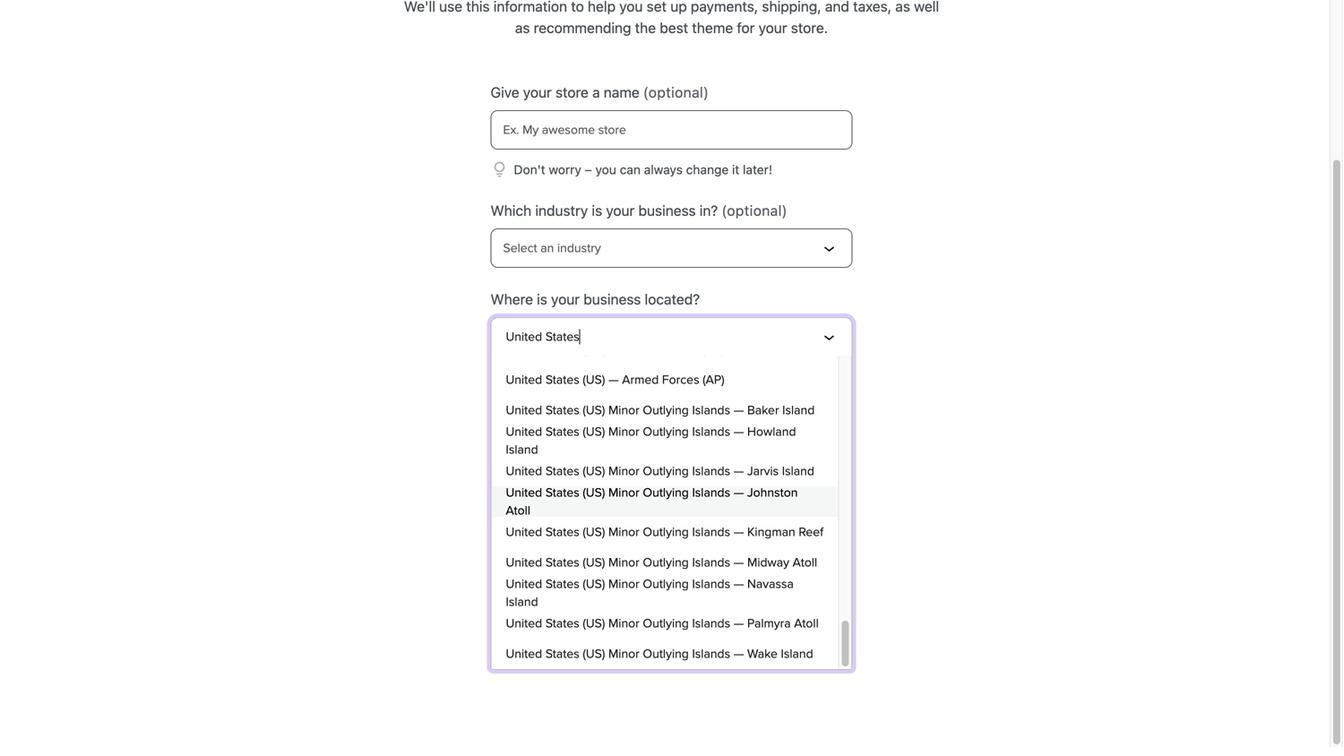 Task type: locate. For each thing, give the bounding box(es) containing it.
islands up 'united states (us) minor outlying islands — kingman reef' button
[[692, 485, 730, 500]]

give your store a name ( optional )
[[491, 84, 709, 101]]

outlying down united states (us) minor outlying islands — howland island button
[[643, 464, 689, 479]]

7 states from the top
[[546, 525, 580, 540]]

outlying up united states (us) minor outlying islands — howland island button
[[643, 403, 689, 418]]

optional up ex. my awesome store text box
[[649, 84, 704, 101]]

forces inside button
[[662, 372, 699, 388]]

1 horizontal spatial you
[[619, 0, 643, 15]]

1 vertical spatial armed
[[622, 372, 659, 388]]

11 states from the top
[[546, 646, 580, 662]]

as left the well
[[895, 0, 910, 15]]

outlying up united states (us) minor outlying islands — palmyra atoll button
[[643, 577, 689, 592]]

5 islands from the top
[[692, 525, 730, 540]]

5 outlying from the top
[[643, 525, 689, 540]]

)
[[704, 84, 709, 101], [782, 202, 788, 219]]

1 forces from the top
[[662, 342, 699, 357]]

8 states from the top
[[546, 555, 580, 570]]

use
[[439, 0, 462, 15]]

7 minor from the top
[[608, 577, 640, 592]]

set
[[647, 0, 667, 15]]

list box
[[491, 334, 853, 670]]

( right the in?
[[722, 202, 727, 219]]

atoll
[[506, 503, 530, 518], [793, 555, 817, 570], [794, 616, 819, 631]]

islands down (ap)
[[692, 403, 730, 418]]

1 united from the top
[[506, 342, 542, 357]]

1 armed from the top
[[622, 342, 659, 357]]

store.
[[791, 19, 828, 36]]

(ae)
[[703, 342, 724, 357]]

0 vertical spatial as
[[895, 0, 910, 15]]

9 outlying from the top
[[643, 646, 689, 662]]

0 horizontal spatial (
[[643, 84, 649, 101]]

5 (us) from the top
[[583, 464, 605, 479]]

0 vertical spatial forces
[[662, 342, 699, 357]]

0 horizontal spatial you
[[595, 162, 616, 177]]

don't worry – you can always change it later!
[[514, 162, 772, 177]]

select
[[503, 241, 537, 256]]

0 vertical spatial you
[[619, 0, 643, 15]]

taxes,
[[853, 0, 892, 15]]

— left baker
[[734, 403, 744, 418]]

1 vertical spatial )
[[782, 202, 788, 219]]

0 horizontal spatial is
[[537, 291, 547, 308]]

8 minor from the top
[[608, 616, 640, 631]]

0 horizontal spatial )
[[704, 84, 709, 101]]

united states (us) — armed forces (ae) button
[[491, 334, 838, 365]]

— left howland
[[734, 424, 744, 440]]

united states (us) minor outlying islands — johnston atoll button
[[491, 485, 838, 518]]

industry
[[535, 202, 588, 219], [557, 241, 601, 256]]

islands down the united states (us) minor outlying islands — johnston atoll button
[[692, 525, 730, 540]]

3 united from the top
[[506, 403, 542, 418]]

0 vertical spatial atoll
[[506, 503, 530, 518]]

island inside button
[[781, 646, 813, 662]]

6 states from the top
[[546, 485, 580, 500]]

) up ex. my awesome store text box
[[704, 84, 709, 101]]

9 united from the top
[[506, 577, 542, 592]]

your right for
[[759, 19, 787, 36]]

1 vertical spatial business
[[584, 291, 641, 308]]

islands up united states (us) minor outlying islands — wake island button at bottom
[[692, 616, 730, 631]]

armed inside button
[[622, 342, 659, 357]]

armed up united states (us) minor outlying islands — baker island button
[[622, 372, 659, 388]]

0 vertical spatial optional
[[649, 84, 704, 101]]

outlying up united states (us) minor outlying islands — navassa island button
[[643, 555, 689, 570]]

outlying
[[643, 403, 689, 418], [643, 424, 689, 440], [643, 464, 689, 479], [643, 485, 689, 500], [643, 525, 689, 540], [643, 555, 689, 570], [643, 577, 689, 592], [643, 616, 689, 631], [643, 646, 689, 662]]

6 islands from the top
[[692, 555, 730, 570]]

united states (us) minor outlying islands — howland island button
[[491, 424, 838, 457]]

— left midway
[[734, 555, 744, 570]]

1 states from the top
[[546, 342, 580, 357]]

united states (us) minor outlying islands — jarvis island button
[[491, 456, 838, 487]]

industry right the "an"
[[557, 241, 601, 256]]

outlying down the continue
[[643, 424, 689, 440]]

islands down the continue
[[692, 424, 730, 440]]

is right where
[[537, 291, 547, 308]]

is
[[592, 202, 602, 219], [537, 291, 547, 308]]

0 vertical spatial armed
[[622, 342, 659, 357]]

payments,
[[691, 0, 758, 15]]

7 outlying from the top
[[643, 577, 689, 592]]

forces inside button
[[662, 342, 699, 357]]

is down the –
[[592, 202, 602, 219]]

11 united from the top
[[506, 646, 542, 662]]

1 horizontal spatial (
[[722, 202, 727, 219]]

1 horizontal spatial is
[[592, 202, 602, 219]]

11 (us) from the top
[[583, 646, 605, 662]]

you right the –
[[595, 162, 616, 177]]

islands
[[692, 403, 730, 418], [692, 424, 730, 440], [692, 464, 730, 479], [692, 485, 730, 500], [692, 525, 730, 540], [692, 555, 730, 570], [692, 577, 730, 592], [692, 616, 730, 631], [692, 646, 730, 662]]

united
[[506, 342, 542, 357], [506, 372, 542, 388], [506, 403, 542, 418], [506, 424, 542, 440], [506, 464, 542, 479], [506, 485, 542, 500], [506, 525, 542, 540], [506, 555, 542, 570], [506, 577, 542, 592], [506, 616, 542, 631], [506, 646, 542, 662]]

— left jarvis
[[734, 464, 744, 479]]

) right the in?
[[782, 202, 788, 219]]

( right 'name' at the left of page
[[643, 84, 649, 101]]

0 horizontal spatial optional
[[649, 84, 704, 101]]

forces
[[662, 342, 699, 357], [662, 372, 699, 388]]

continue
[[644, 404, 700, 420]]

— left johnston
[[734, 485, 744, 500]]

as
[[895, 0, 910, 15], [515, 19, 530, 36]]

— left wake
[[734, 646, 744, 662]]

armed
[[622, 342, 659, 357], [622, 372, 659, 388]]

you up 'the' at the top
[[619, 0, 643, 15]]

islands left navassa
[[692, 577, 730, 592]]

navassa
[[747, 577, 794, 592]]

forces left (ap)
[[662, 372, 699, 388]]

which industry is your business in? ( optional )
[[491, 202, 788, 219]]

don't
[[514, 162, 545, 177]]

10 states from the top
[[546, 616, 580, 631]]

united states (us) minor outlying islands — midway atoll button
[[491, 547, 838, 578]]

9 islands from the top
[[692, 646, 730, 662]]

recommending
[[534, 19, 631, 36]]

the
[[635, 19, 656, 36]]

1 vertical spatial as
[[515, 19, 530, 36]]

9 minor from the top
[[608, 646, 640, 662]]

united inside button
[[506, 342, 542, 357]]

optional
[[649, 84, 704, 101], [727, 202, 782, 219]]

1 vertical spatial industry
[[557, 241, 601, 256]]

you
[[619, 0, 643, 15], [595, 162, 616, 177]]

Select country/region search field
[[506, 328, 819, 346]]

minor inside button
[[608, 646, 640, 662]]

outlying down united states (us) minor outlying islands — palmyra atoll button
[[643, 646, 689, 662]]

2 armed from the top
[[622, 372, 659, 388]]

—
[[608, 342, 619, 357], [608, 372, 619, 388], [734, 403, 744, 418], [734, 424, 744, 440], [734, 464, 744, 479], [734, 485, 744, 500], [734, 525, 744, 540], [734, 555, 744, 570], [734, 577, 744, 592], [734, 616, 744, 631], [734, 646, 744, 662]]

we'll use this information to help you set up payments, shipping, and taxes, as well as recommending the best theme for your store.
[[404, 0, 939, 36]]

as down the information
[[515, 19, 530, 36]]

reef
[[799, 525, 824, 540]]

1 horizontal spatial as
[[895, 0, 910, 15]]

1 vertical spatial is
[[537, 291, 547, 308]]

industry up select an industry
[[535, 202, 588, 219]]

1 (us) from the top
[[583, 342, 605, 357]]

3 (us) from the top
[[583, 403, 605, 418]]

1 vertical spatial forces
[[662, 372, 699, 388]]

island
[[782, 403, 815, 418], [506, 442, 538, 457], [782, 464, 814, 479], [506, 595, 538, 610], [781, 646, 813, 662]]

— up united states (us) — armed forces (ap)
[[608, 342, 619, 357]]

1 horizontal spatial optional
[[727, 202, 782, 219]]

optional down later!
[[727, 202, 782, 219]]

4 islands from the top
[[692, 485, 730, 500]]

later!
[[743, 162, 772, 177]]

howland
[[747, 424, 796, 440]]

kingman
[[747, 525, 795, 540]]

6 minor from the top
[[608, 555, 640, 570]]

outlying up 'united states (us) minor outlying islands — kingman reef' button
[[643, 485, 689, 500]]

7 islands from the top
[[692, 577, 730, 592]]

6 outlying from the top
[[643, 555, 689, 570]]

islands left jarvis
[[692, 464, 730, 479]]

outlying up united states (us) minor outlying islands — wake island button at bottom
[[643, 616, 689, 631]]

information
[[493, 0, 567, 15]]

your down select an industry
[[551, 291, 580, 308]]

where
[[491, 291, 533, 308]]

1 vertical spatial (
[[722, 202, 727, 219]]

business up select an industry search field
[[638, 202, 696, 219]]

2 forces from the top
[[662, 372, 699, 388]]

0 vertical spatial is
[[592, 202, 602, 219]]

(us)
[[583, 342, 605, 357], [583, 372, 605, 388], [583, 403, 605, 418], [583, 424, 605, 440], [583, 464, 605, 479], [583, 485, 605, 500], [583, 525, 605, 540], [583, 555, 605, 570], [583, 577, 605, 592], [583, 616, 605, 631], [583, 646, 605, 662]]

4 (us) from the top
[[583, 424, 605, 440]]

0 vertical spatial )
[[704, 84, 709, 101]]

palmyra
[[747, 616, 791, 631]]

business up united states (us) — armed forces (ae)
[[584, 291, 641, 308]]

united states (us) minor outlying islands — wake island
[[506, 646, 813, 662]]

(
[[643, 84, 649, 101], [722, 202, 727, 219]]

united states (us) minor outlying islands — baker island united states (us) minor outlying islands — howland island united states (us) minor outlying islands — jarvis island united states (us) minor outlying islands — johnston atoll united states (us) minor outlying islands — kingman reef
[[506, 403, 824, 540]]

armed for (ae)
[[622, 342, 659, 357]]

forces left (ae)
[[662, 342, 699, 357]]

islands up united states (us) minor outlying islands — navassa island button
[[692, 555, 730, 570]]

islands inside united states (us) minor outlying islands — wake island button
[[692, 646, 730, 662]]

states
[[546, 342, 580, 357], [546, 372, 580, 388], [546, 403, 580, 418], [546, 424, 580, 440], [546, 464, 580, 479], [546, 485, 580, 500], [546, 525, 580, 540], [546, 555, 580, 570], [546, 577, 580, 592], [546, 616, 580, 631], [546, 646, 580, 662]]

Ex. My awesome store text field
[[491, 110, 853, 150]]

united states (us) minor outlying islands — midway atoll united states (us) minor outlying islands — navassa island united states (us) minor outlying islands — palmyra atoll
[[506, 555, 819, 631]]

armed inside button
[[622, 372, 659, 388]]

name
[[604, 84, 640, 101]]

up
[[670, 0, 687, 15]]

island inside united states (us) minor outlying islands — midway atoll united states (us) minor outlying islands — navassa island united states (us) minor outlying islands — palmyra atoll
[[506, 595, 538, 610]]

your
[[759, 19, 787, 36], [523, 84, 552, 101], [606, 202, 635, 219], [551, 291, 580, 308]]

and
[[825, 0, 849, 15]]

1 vertical spatial atoll
[[793, 555, 817, 570]]

outlying down the united states (us) minor outlying islands — johnston atoll button
[[643, 525, 689, 540]]

10 united from the top
[[506, 616, 542, 631]]

4 states from the top
[[546, 424, 580, 440]]

your down can
[[606, 202, 635, 219]]

7 united from the top
[[506, 525, 542, 540]]

armed up united states (us) — armed forces (ap) button
[[622, 342, 659, 357]]

minor
[[608, 403, 640, 418], [608, 424, 640, 440], [608, 464, 640, 479], [608, 485, 640, 500], [608, 525, 640, 540], [608, 555, 640, 570], [608, 577, 640, 592], [608, 616, 640, 631], [608, 646, 640, 662]]

always
[[644, 162, 683, 177]]

islands left wake
[[692, 646, 730, 662]]

0 vertical spatial industry
[[535, 202, 588, 219]]

united states (us) minor outlying islands — navassa island button
[[491, 577, 838, 610]]

3 states from the top
[[546, 403, 580, 418]]

this
[[466, 0, 490, 15]]

1 outlying from the top
[[643, 403, 689, 418]]

business
[[638, 202, 696, 219], [584, 291, 641, 308]]

— inside button
[[608, 342, 619, 357]]

0 vertical spatial business
[[638, 202, 696, 219]]



Task type: describe. For each thing, give the bounding box(es) containing it.
2 islands from the top
[[692, 424, 730, 440]]

united states (us) minor outlying islands — wake island button
[[491, 639, 838, 669]]

2 outlying from the top
[[643, 424, 689, 440]]

worry
[[549, 162, 581, 177]]

— down united states (us) — armed forces (ae)
[[608, 372, 619, 388]]

5 minor from the top
[[608, 525, 640, 540]]

0 horizontal spatial as
[[515, 19, 530, 36]]

1 minor from the top
[[608, 403, 640, 418]]

1 vertical spatial optional
[[727, 202, 782, 219]]

1 horizontal spatial )
[[782, 202, 788, 219]]

6 (us) from the top
[[583, 485, 605, 500]]

help
[[588, 0, 616, 15]]

give
[[491, 84, 519, 101]]

your inside we'll use this information to help you set up payments, shipping, and taxes, as well as recommending the best theme for your store.
[[759, 19, 787, 36]]

— left kingman
[[734, 525, 744, 540]]

select an industry
[[503, 241, 601, 256]]

united states (us) minor outlying islands — baker island button
[[491, 395, 838, 426]]

3 islands from the top
[[692, 464, 730, 479]]

united states (us) minor outlying islands — kingman reef button
[[491, 517, 838, 547]]

2 vertical spatial atoll
[[794, 616, 819, 631]]

shipping,
[[762, 0, 821, 15]]

(ap)
[[703, 372, 724, 388]]

united states (us) — armed forces (ap) button
[[491, 365, 838, 395]]

a
[[592, 84, 600, 101]]

2 minor from the top
[[608, 424, 640, 440]]

wake
[[747, 646, 778, 662]]

forces for (ae)
[[662, 342, 699, 357]]

9 states from the top
[[546, 577, 580, 592]]

continue button
[[491, 391, 853, 434]]

8 united from the top
[[506, 555, 542, 570]]

united states (us) minor outlying islands — palmyra atoll button
[[491, 608, 838, 639]]

1 vertical spatial you
[[595, 162, 616, 177]]

5 states from the top
[[546, 464, 580, 479]]

3 minor from the top
[[608, 464, 640, 479]]

it
[[732, 162, 739, 177]]

(us) inside button
[[583, 342, 605, 357]]

0 vertical spatial (
[[643, 84, 649, 101]]

8 (us) from the top
[[583, 555, 605, 570]]

we'll
[[404, 0, 435, 15]]

— left 'palmyra' on the bottom right of the page
[[734, 616, 744, 631]]

located?
[[645, 291, 700, 308]]

jarvis
[[747, 464, 779, 479]]

an
[[541, 241, 554, 256]]

9 (us) from the top
[[583, 577, 605, 592]]

4 minor from the top
[[608, 485, 640, 500]]

Select an industry search field
[[503, 239, 819, 257]]

outlying inside button
[[643, 646, 689, 662]]

–
[[585, 162, 592, 177]]

7 (us) from the top
[[583, 525, 605, 540]]

2 united from the top
[[506, 372, 542, 388]]

midway
[[747, 555, 789, 570]]

theme
[[692, 19, 733, 36]]

2 (us) from the top
[[583, 372, 605, 388]]

in?
[[700, 202, 718, 219]]

states inside button
[[546, 342, 580, 357]]

8 outlying from the top
[[643, 616, 689, 631]]

armed for (ap)
[[622, 372, 659, 388]]

— left navassa
[[734, 577, 744, 592]]

which
[[491, 202, 531, 219]]

4 united from the top
[[506, 424, 542, 440]]

baker
[[747, 403, 779, 418]]

you inside we'll use this information to help you set up payments, shipping, and taxes, as well as recommending the best theme for your store.
[[619, 0, 643, 15]]

6 united from the top
[[506, 485, 542, 500]]

your right give
[[523, 84, 552, 101]]

where is your business located?
[[491, 291, 700, 308]]

1 islands from the top
[[692, 403, 730, 418]]

united states (us) — armed forces (ae)
[[506, 342, 724, 357]]

forces for (ap)
[[662, 372, 699, 388]]

atoll inside united states (us) minor outlying islands — baker island united states (us) minor outlying islands — howland island united states (us) minor outlying islands — jarvis island united states (us) minor outlying islands — johnston atoll united states (us) minor outlying islands — kingman reef
[[506, 503, 530, 518]]

store
[[556, 84, 589, 101]]

to
[[571, 0, 584, 15]]

can
[[620, 162, 641, 177]]

johnston
[[747, 485, 798, 500]]

2 states from the top
[[546, 372, 580, 388]]

united states (us) — armed forces (ap)
[[506, 372, 724, 388]]

list box containing united states (us) — armed forces (ae)
[[491, 334, 853, 670]]

5 united from the top
[[506, 464, 542, 479]]

for
[[737, 19, 755, 36]]

4 outlying from the top
[[643, 485, 689, 500]]

10 (us) from the top
[[583, 616, 605, 631]]

well
[[914, 0, 939, 15]]

change
[[686, 162, 729, 177]]

8 islands from the top
[[692, 616, 730, 631]]

3 outlying from the top
[[643, 464, 689, 479]]

best
[[660, 19, 688, 36]]



Task type: vqa. For each thing, say whether or not it's contained in the screenshot.
the Search image
no



